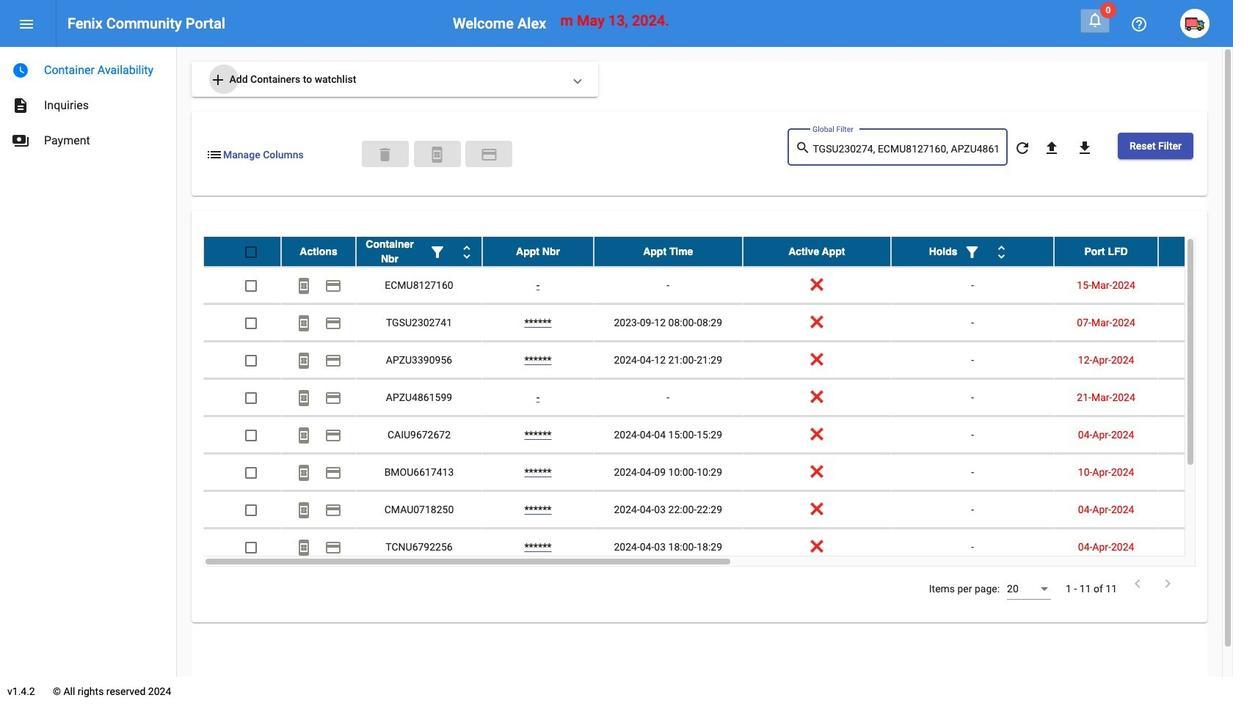 Task type: vqa. For each thing, say whether or not it's contained in the screenshot.
fourth cell from the top of the page
yes



Task type: locate. For each thing, give the bounding box(es) containing it.
row
[[203, 237, 1233, 267], [203, 267, 1233, 305], [203, 305, 1233, 342], [203, 342, 1233, 380], [203, 380, 1233, 417], [203, 417, 1233, 454], [203, 454, 1233, 492], [203, 492, 1233, 529], [203, 529, 1233, 567]]

column header
[[281, 237, 356, 267], [356, 237, 482, 267], [482, 237, 594, 267], [594, 237, 743, 267], [743, 237, 891, 267], [891, 237, 1054, 267], [1054, 237, 1158, 267], [1158, 237, 1233, 267]]

cell
[[1158, 267, 1233, 304], [1158, 305, 1233, 341], [1158, 342, 1233, 379], [1158, 380, 1233, 416], [1158, 417, 1233, 454], [1158, 454, 1233, 491], [1158, 492, 1233, 529], [1158, 529, 1233, 566]]

5 row from the top
[[203, 380, 1233, 417]]

navigation
[[0, 47, 176, 159]]

7 row from the top
[[203, 454, 1233, 492]]

4 cell from the top
[[1158, 380, 1233, 416]]

7 cell from the top
[[1158, 492, 1233, 529]]

3 cell from the top
[[1158, 342, 1233, 379]]

3 column header from the left
[[482, 237, 594, 267]]

8 column header from the left
[[1158, 237, 1233, 267]]

grid
[[203, 237, 1233, 568]]

no color image
[[1086, 11, 1104, 29], [18, 16, 35, 33], [12, 62, 29, 79], [12, 97, 29, 115], [12, 132, 29, 150], [1014, 140, 1031, 157], [1043, 140, 1061, 157], [429, 244, 446, 262], [295, 278, 313, 295], [324, 278, 342, 295], [295, 315, 313, 333], [324, 315, 342, 333], [295, 428, 313, 445], [324, 465, 342, 483], [295, 502, 313, 520], [324, 540, 342, 557], [1129, 576, 1147, 593]]

no color image
[[1131, 16, 1148, 33], [209, 71, 227, 89], [795, 139, 813, 157], [1076, 140, 1094, 157], [206, 146, 223, 164], [428, 146, 446, 164], [480, 146, 498, 164], [458, 244, 476, 262], [964, 244, 981, 262], [993, 244, 1011, 262], [295, 353, 313, 370], [324, 353, 342, 370], [295, 390, 313, 408], [324, 390, 342, 408], [324, 428, 342, 445], [295, 465, 313, 483], [324, 502, 342, 520], [295, 540, 313, 557], [1159, 576, 1177, 593]]

no color image inside 'column header'
[[429, 244, 446, 262]]

3 row from the top
[[203, 305, 1233, 342]]

2 row from the top
[[203, 267, 1233, 305]]

5 cell from the top
[[1158, 417, 1233, 454]]

1 cell from the top
[[1158, 267, 1233, 304]]



Task type: describe. For each thing, give the bounding box(es) containing it.
8 cell from the top
[[1158, 529, 1233, 566]]

1 row from the top
[[203, 237, 1233, 267]]

2 cell from the top
[[1158, 305, 1233, 341]]

6 column header from the left
[[891, 237, 1054, 267]]

5 column header from the left
[[743, 237, 891, 267]]

delete image
[[376, 146, 394, 164]]

8 row from the top
[[203, 492, 1233, 529]]

9 row from the top
[[203, 529, 1233, 567]]

6 cell from the top
[[1158, 454, 1233, 491]]

7 column header from the left
[[1054, 237, 1158, 267]]

1 column header from the left
[[281, 237, 356, 267]]

2 column header from the left
[[356, 237, 482, 267]]

Global Watchlist Filter field
[[813, 144, 1000, 155]]

4 column header from the left
[[594, 237, 743, 267]]

6 row from the top
[[203, 417, 1233, 454]]

4 row from the top
[[203, 342, 1233, 380]]



